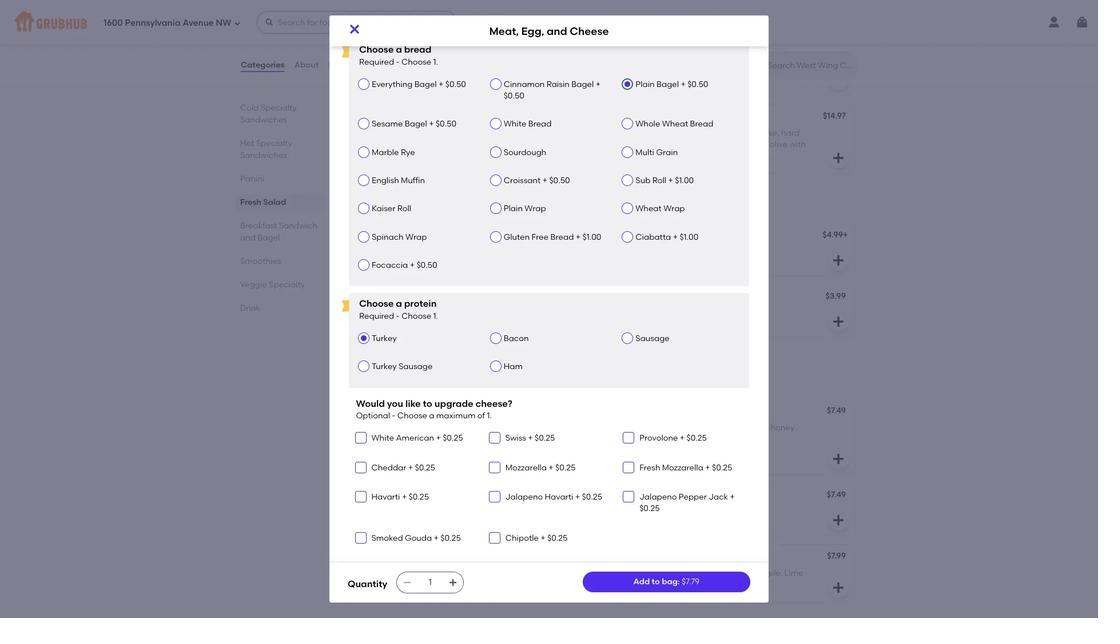 Task type: describe. For each thing, give the bounding box(es) containing it.
0 vertical spatial sandwich
[[410, 197, 469, 211]]

about button
[[294, 45, 319, 86]]

bagel inside tab
[[258, 233, 280, 243]]

bacon,
[[380, 308, 407, 318]]

gluten
[[504, 232, 530, 242]]

fat
[[653, 580, 666, 590]]

main navigation navigation
[[0, 0, 1099, 45]]

$0.25 right gouda
[[441, 533, 461, 543]]

olive
[[770, 140, 788, 149]]

+ inside jalapeno pepper jack + $0.25
[[730, 492, 735, 502]]

lime
[[785, 568, 804, 578]]

sandwiches for hot
[[240, 150, 287, 160]]

maximum
[[437, 411, 476, 421]]

+ inside the "cinnamon raisin bagel + $0.50"
[[596, 79, 601, 89]]

tomato, inside "grilled chicken breast, bacon, blue cheese, hard boiled ege. avocado, tomato, kalamata olive with romain lettuce, blue cheese dressing."
[[697, 140, 728, 149]]

bread for gluten free bread + $1.00
[[551, 232, 574, 242]]

1600
[[104, 18, 123, 28]]

cinnamon
[[504, 79, 545, 89]]

spinach,
[[613, 568, 647, 578]]

and down wheat wrap
[[631, 231, 646, 241]]

and left '$9.99'
[[547, 24, 568, 38]]

1 horizontal spatial wheat
[[662, 119, 689, 129]]

protein inside smoothies add whey protein for an additional charge.
[[382, 376, 406, 384]]

low
[[636, 580, 651, 590]]

cold
[[240, 103, 259, 113]]

gouda
[[405, 533, 432, 543]]

0 horizontal spatial wheat
[[636, 204, 662, 214]]

jack
[[709, 492, 728, 502]]

0 horizontal spatial sausage
[[399, 362, 433, 372]]

house
[[441, 44, 464, 54]]

happy
[[357, 491, 383, 501]]

reviews
[[329, 60, 360, 70]]

one banana, blueberries, low fat yogurt, honey.
[[613, 423, 796, 433]]

lettuce, inside the shredded parmesan, house croutons, with romaine lettuce, caesar dressing.
[[448, 56, 477, 65]]

choose a protein required - choose 1.
[[359, 298, 438, 321]]

turkey sausage
[[372, 362, 433, 372]]

$0.25 up jack
[[712, 463, 733, 472]]

blueberries, banana, apple juice, honey.
[[613, 507, 768, 517]]

1 horizontal spatial breakfast
[[348, 197, 407, 211]]

$0.25 right the swiss
[[535, 433, 555, 443]]

- for bread
[[396, 57, 400, 67]]

havarti + $0.25
[[372, 492, 429, 502]]

a for bread
[[396, 44, 402, 55]]

$1.00 down cheese
[[675, 176, 694, 185]]

banana, for strawberry,
[[403, 568, 436, 578]]

add inside smoothies add whey protein for an additional charge.
[[348, 376, 362, 384]]

panini
[[240, 174, 264, 184]]

school
[[357, 407, 384, 417]]

dressing. inside "grilled chicken breast, bacon, blue cheese, hard boiled ege. avocado, tomato, kalamata olive with romain lettuce, blue cheese dressing."
[[723, 151, 757, 161]]

bagel right sesame
[[405, 119, 427, 129]]

romaine inside "tomato, carrot, cucumber, with romaine lettuce, balsamic vinaigrette."
[[737, 44, 769, 54]]

$0.25 right chipotle
[[548, 533, 568, 543]]

honey. inside "two bananas, peanutbutter, low fat yogurt, honey."
[[386, 435, 411, 444]]

jalapeno for jalapeno pepper jack
[[640, 492, 677, 502]]

0 vertical spatial blue
[[731, 128, 748, 138]]

parmesan,
[[397, 44, 439, 54]]

plain bagel + $0.50
[[636, 79, 709, 89]]

to inside would you like to upgrade cheese? optional - choose a maximum of 1.
[[423, 398, 433, 409]]

$0.50 right croissant
[[550, 176, 570, 185]]

pepper
[[679, 492, 707, 502]]

yogurt,
[[668, 580, 695, 590]]

breakfast inside tab
[[240, 221, 277, 231]]

hot specialty sandwiches
[[240, 138, 292, 160]]

strawberry, banana, apple juice, honey.
[[357, 568, 510, 578]]

cheese, inside "grilled chicken breast, bacon, blue cheese, hard boiled ege. avocado, tomato, kalamata olive with romain lettuce, blue cheese dressing."
[[750, 128, 780, 138]]

croutons,
[[357, 56, 393, 65]]

chipotle + $0.25
[[506, 533, 568, 543]]

caesar inside the shredded parmesan, house croutons, with romaine lettuce, caesar dressing.
[[357, 67, 386, 77]]

school day smoothies
[[357, 407, 445, 417]]

ham
[[504, 362, 523, 372]]

$0.50 down "tomato, carrot, cucumber, with romaine lettuce, balsamic vinaigrette."
[[688, 79, 709, 89]]

breakfast sandwich and bagel tab
[[240, 220, 320, 244]]

spinach
[[372, 232, 404, 242]]

$9.99
[[571, 28, 591, 38]]

1 vertical spatial meat, egg, and cheese
[[357, 292, 448, 302]]

1 vertical spatial egg,
[[381, 292, 399, 302]]

$0.25 down peanutbutter,
[[443, 433, 463, 443]]

dressing. inside the shredded parmesan, house croutons, with romaine lettuce, caesar dressing.
[[388, 67, 422, 77]]

banana, for blueberries,
[[661, 507, 694, 517]]

wrap for wheat wrap
[[664, 204, 685, 214]]

plain for plain bagel + $0.50
[[636, 79, 655, 89]]

spinach wrap
[[372, 232, 427, 242]]

ciabatta
[[636, 232, 671, 242]]

fat for blueberries,
[[729, 423, 740, 433]]

1600 pennsylvania avenue nw
[[104, 18, 232, 28]]

swiss
[[506, 433, 526, 443]]

yogurt, for two bananas, peanutbutter, low fat yogurt, honey.
[[357, 435, 384, 444]]

and left 'plain wrap' in the top of the page
[[472, 197, 496, 211]]

$0.50 down house
[[446, 79, 466, 89]]

wrap for spinach wrap
[[406, 232, 427, 242]]

bagel right $7.29 +
[[613, 292, 636, 302]]

$0.25 inside jalapeno pepper jack + $0.25
[[640, 504, 660, 513]]

2 horizontal spatial sausage
[[636, 334, 670, 343]]

$3.99
[[826, 291, 846, 301]]

egg for egg and cheese
[[613, 231, 629, 241]]

pennsylvania
[[125, 18, 181, 28]]

avenue
[[183, 18, 214, 28]]

kalamata inside "grilled chicken breast, bacon, blue cheese, hard boiled ege. avocado, tomato, kalamata olive with romain lettuce, blue cheese dressing."
[[730, 140, 768, 149]]

$0.50 up olive,
[[436, 119, 457, 129]]

$0.25 left blue
[[582, 492, 603, 502]]

fresh for fresh mozzarella + $0.25
[[640, 463, 661, 472]]

everything
[[372, 79, 413, 89]]

grilled chicken breast, bacon, blue cheese, hard boiled ege. avocado, tomato, kalamata olive with romain lettuce, blue cheese dressing.
[[613, 128, 806, 161]]

day for school
[[386, 407, 401, 417]]

greek salad
[[357, 112, 406, 122]]

egg,
[[455, 128, 472, 138]]

banana,
[[649, 568, 682, 578]]

$0.25 down cheddar + $0.25
[[409, 492, 429, 502]]

charge.
[[465, 376, 490, 384]]

hard inside "grilled chicken breast, bacon, blue cheese, hard boiled ege. avocado, tomato, kalamata olive with romain lettuce, blue cheese dressing."
[[782, 128, 800, 138]]

free
[[532, 232, 549, 242]]

smoothies for blue moon smoothies
[[656, 491, 698, 501]]

sub
[[636, 176, 651, 185]]

strawberry,
[[357, 568, 401, 578]]

jalapeno pepper jack + $0.25
[[640, 492, 735, 513]]

whole
[[636, 119, 661, 129]]

$0.25 up jalapeno havarti + $0.25
[[556, 463, 576, 472]]

$0.25 down white american + $0.25
[[415, 463, 435, 472]]

0 vertical spatial breakfast sandwich and bagel
[[348, 197, 534, 211]]

with inside the shredded parmesan, house croutons, with romaine lettuce, caesar dressing.
[[395, 56, 411, 65]]

cucumber, inside feta cheese, hard boiled egg, tomato, red pepper, cucumber, kalamata olive, with romaine lettuce, balsamic vinaigrette dressing.
[[357, 140, 399, 149]]

pepper,
[[522, 128, 552, 138]]

reviews button
[[328, 45, 361, 86]]

0 horizontal spatial blue
[[674, 151, 691, 161]]

$0.50 right focaccia
[[417, 260, 438, 270]]

muffin
[[401, 176, 425, 185]]

low for blueberries,
[[714, 423, 727, 433]]

smoothies for daily squeeze smoothies
[[414, 552, 455, 562]]

you
[[387, 398, 403, 409]]

fat for peanutbutter,
[[484, 423, 495, 433]]

bread right red
[[529, 119, 552, 129]]

balsamic
[[357, 151, 393, 161]]

drink tab
[[240, 302, 320, 314]]

jalapeno havarti + $0.25
[[506, 492, 603, 502]]

$4.99
[[823, 230, 843, 240]]

veggie specialty tab
[[240, 279, 320, 291]]

provolone
[[640, 433, 678, 443]]

with inside "grilled chicken breast, bacon, blue cheese, hard boiled ege. avocado, tomato, kalamata olive with romain lettuce, blue cheese dressing."
[[790, 140, 806, 149]]

banana, for one
[[632, 423, 665, 433]]

caesar salad image
[[512, 20, 597, 95]]

apple,
[[758, 568, 783, 578]]

carrot,
[[647, 44, 673, 54]]

dressing. inside feta cheese, hard boiled egg, tomato, red pepper, cucumber, kalamata olive, with romaine lettuce, balsamic vinaigrette dressing.
[[440, 151, 474, 161]]

choose right ham,
[[402, 311, 432, 321]]

salad for parmesan,
[[388, 28, 411, 38]]

kaiser
[[372, 204, 396, 214]]

1. for protein
[[433, 311, 438, 321]]

white american + $0.25
[[372, 433, 463, 443]]

daily squeeze smoothies
[[357, 552, 455, 562]]

1 vertical spatial meat,
[[357, 292, 379, 302]]

spinach, banana, celery, cucumber, apple, lime juice, low fat yogurt, crushed ice
[[613, 568, 804, 590]]

panini tab
[[240, 173, 320, 185]]

Input item quantity number field
[[418, 572, 443, 593]]

specialty for hot specialty sandwiches
[[256, 138, 292, 148]]

bananas,
[[375, 423, 411, 433]]

lettuce, inside "grilled chicken breast, bacon, blue cheese, hard boiled ege. avocado, tomato, kalamata olive with romain lettuce, blue cheese dressing."
[[643, 151, 672, 161]]

1 caesar from the top
[[357, 28, 386, 38]]

0 vertical spatial meat, egg, and cheese
[[490, 24, 609, 38]]

fresh mozzarella + $0.25
[[640, 463, 733, 472]]

2 havarti from the left
[[545, 492, 574, 502]]

low for peanutbutter,
[[469, 423, 482, 433]]

whole wheat bread
[[636, 119, 714, 129]]

feta
[[357, 128, 375, 138]]

veggie specialty
[[240, 280, 305, 290]]

turkey,
[[409, 308, 436, 318]]

bag:
[[662, 577, 680, 586]]

green
[[613, 552, 637, 562]]

0 vertical spatial meat,
[[490, 24, 519, 38]]

smoothies add whey protein for an additional charge.
[[348, 360, 490, 384]]

veggie
[[240, 280, 267, 290]]

blue
[[613, 491, 631, 501]]

egg for egg
[[357, 231, 372, 241]]

cheddar
[[372, 463, 407, 472]]

cheese, inside feta cheese, hard boiled egg, tomato, red pepper, cucumber, kalamata olive, with romaine lettuce, balsamic vinaigrette dressing.
[[376, 128, 406, 138]]

and up turkey,
[[401, 292, 416, 302]]



Task type: vqa. For each thing, say whether or not it's contained in the screenshot.
'Juice,'
yes



Task type: locate. For each thing, give the bounding box(es) containing it.
2 sandwiches from the top
[[240, 150, 287, 160]]

smoothies up veggie at the left of the page
[[240, 256, 281, 266]]

add
[[348, 376, 362, 384], [634, 577, 650, 586]]

0 vertical spatial white
[[504, 119, 527, 129]]

1 horizontal spatial wrap
[[525, 204, 546, 214]]

cucumber,
[[675, 44, 717, 54], [357, 140, 399, 149]]

Search West Wing Cafe - Penn Ave search field
[[767, 60, 854, 71]]

specialty for veggie specialty
[[269, 280, 305, 290]]

caesar
[[357, 28, 386, 38], [357, 67, 386, 77]]

kalamata
[[401, 140, 439, 149], [730, 140, 768, 149]]

required for choose a bread
[[359, 57, 394, 67]]

fat inside "two bananas, peanutbutter, low fat yogurt, honey."
[[484, 423, 495, 433]]

1. inside the choose a bread required - choose 1.
[[433, 57, 438, 67]]

yogurt, for one banana, blueberries, low fat yogurt, honey.
[[742, 423, 769, 433]]

2 vertical spatial a
[[429, 411, 435, 421]]

1 horizontal spatial meat, egg, and cheese
[[490, 24, 609, 38]]

1 vertical spatial fresh
[[640, 463, 661, 472]]

tomato, carrot, cucumber, with romaine lettuce, balsamic vinaigrette. button
[[607, 20, 854, 95]]

blue down avocado,
[[674, 151, 691, 161]]

0 horizontal spatial yogurt,
[[357, 435, 384, 444]]

protein down turkey sausage
[[382, 376, 406, 384]]

1 vertical spatial cucumber,
[[357, 140, 399, 149]]

ham,
[[357, 308, 378, 318]]

1 vertical spatial white
[[372, 433, 394, 443]]

1. right of
[[487, 411, 492, 421]]

0 vertical spatial tomato,
[[474, 128, 505, 138]]

blue right bacon,
[[731, 128, 748, 138]]

tomato,
[[474, 128, 505, 138], [697, 140, 728, 149]]

$0.25 down blueberries, in the bottom of the page
[[687, 433, 707, 443]]

0 horizontal spatial to
[[423, 398, 433, 409]]

plain up "gluten"
[[504, 204, 523, 214]]

2 low from the left
[[714, 423, 727, 433]]

banana, down the daily squeeze smoothies
[[403, 568, 436, 578]]

1 vertical spatial breakfast sandwich and bagel
[[240, 221, 317, 243]]

0 vertical spatial to
[[423, 398, 433, 409]]

egg and cheese
[[613, 231, 678, 241]]

1 horizontal spatial yogurt,
[[742, 423, 769, 433]]

wrap up ciabatta + $1.00
[[664, 204, 685, 214]]

white bread
[[504, 119, 552, 129]]

1 vertical spatial boiled
[[613, 140, 638, 149]]

blueberries,
[[667, 423, 712, 433]]

bread
[[529, 119, 552, 129], [690, 119, 714, 129], [551, 232, 574, 242]]

1 vertical spatial tomato,
[[697, 140, 728, 149]]

one
[[613, 423, 630, 433]]

add left whey on the bottom left of the page
[[348, 376, 362, 384]]

1 mozzarella from the left
[[506, 463, 547, 472]]

meat, up ham,
[[357, 292, 379, 302]]

olive,
[[441, 140, 461, 149]]

breakfast sandwich and bagel down muffin
[[348, 197, 534, 211]]

salad for chicken
[[637, 112, 660, 122]]

1. down the parmesan,
[[433, 57, 438, 67]]

lettuce, down house
[[448, 56, 477, 65]]

1 jalapeno from the left
[[506, 492, 543, 502]]

0 vertical spatial add
[[348, 376, 362, 384]]

jalapeno for jalapeno havarti
[[506, 492, 543, 502]]

havarti down cheddar
[[372, 492, 400, 502]]

multi grain
[[636, 148, 678, 157]]

0 vertical spatial sausage
[[438, 308, 472, 318]]

$7.79
[[682, 577, 700, 586]]

provolone + $0.25
[[640, 433, 707, 443]]

specialty for cold specialty sandwiches
[[261, 103, 297, 113]]

smoothies for happy day smoothies
[[403, 491, 444, 501]]

meat, egg, and cheese
[[490, 24, 609, 38], [357, 292, 448, 302]]

$4.49
[[566, 230, 587, 240]]

boiled up olive,
[[429, 128, 453, 138]]

turkey for turkey
[[372, 334, 397, 343]]

optional
[[356, 411, 390, 421]]

1 horizontal spatial roll
[[653, 176, 667, 185]]

lettuce,
[[771, 44, 800, 54], [448, 56, 477, 65], [515, 140, 545, 149], [643, 151, 672, 161]]

kalamata up 'vinaigrette'
[[401, 140, 439, 149]]

a inside would you like to upgrade cheese? optional - choose a maximum of 1.
[[429, 411, 435, 421]]

smoked gouda + $0.25
[[372, 533, 461, 543]]

$7.49
[[827, 406, 846, 415], [571, 490, 590, 500], [827, 490, 846, 500], [571, 551, 590, 561]]

1 vertical spatial sandwiches
[[240, 150, 287, 160]]

sandwiches inside hot specialty sandwiches
[[240, 150, 287, 160]]

$1.00 right ciabatta
[[680, 232, 699, 242]]

2 vertical spatial sausage
[[399, 362, 433, 372]]

white for white bread
[[504, 119, 527, 129]]

sandwiches down cold
[[240, 115, 287, 125]]

1 horizontal spatial to
[[652, 577, 660, 586]]

2 vertical spatial -
[[392, 411, 396, 421]]

1 kalamata from the left
[[401, 140, 439, 149]]

kalamata inside feta cheese, hard boiled egg, tomato, red pepper, cucumber, kalamata olive, with romaine lettuce, balsamic vinaigrette dressing.
[[401, 140, 439, 149]]

2 egg from the left
[[613, 231, 629, 241]]

smoothies up "two bananas, peanutbutter, low fat yogurt, honey."
[[403, 407, 445, 417]]

- inside the choose a bread required - choose 1.
[[396, 57, 400, 67]]

wheat up avocado,
[[662, 119, 689, 129]]

0 horizontal spatial jalapeno
[[506, 492, 543, 502]]

specialty right cold
[[261, 103, 297, 113]]

mozzarella down swiss + $0.25
[[506, 463, 547, 472]]

turkey
[[483, 308, 508, 318], [372, 334, 397, 343], [372, 362, 397, 372]]

a inside the choose a bread required - choose 1.
[[396, 44, 402, 55]]

0 horizontal spatial egg,
[[381, 292, 399, 302]]

1 low from the left
[[469, 423, 482, 433]]

sandwich inside breakfast sandwich and bagel tab
[[279, 221, 317, 231]]

roll right kaiser
[[398, 204, 412, 214]]

1 horizontal spatial dressing.
[[440, 151, 474, 161]]

lettuce, inside feta cheese, hard boiled egg, tomato, red pepper, cucumber, kalamata olive, with romaine lettuce, balsamic vinaigrette dressing.
[[515, 140, 545, 149]]

plain for plain wrap
[[504, 204, 523, 214]]

0 horizontal spatial cucumber,
[[357, 140, 399, 149]]

wrap down croissant + $0.50
[[525, 204, 546, 214]]

bread up cheese
[[690, 119, 714, 129]]

romain
[[613, 151, 641, 161]]

cucumber,
[[713, 568, 756, 578]]

school day smoothies image
[[512, 399, 597, 474]]

egg,
[[522, 24, 545, 38], [381, 292, 399, 302]]

1 horizontal spatial juice,
[[613, 580, 634, 590]]

romaine inside the shredded parmesan, house croutons, with romaine lettuce, caesar dressing.
[[413, 56, 446, 65]]

about
[[295, 60, 319, 70]]

lettuce, down pepper, on the top of the page
[[515, 140, 545, 149]]

$7.49 for strawberry, banana, apple juice, honey.
[[571, 551, 590, 561]]

$7.29
[[568, 291, 587, 301]]

day for happy
[[385, 491, 401, 501]]

jalapeno down mozzarella + $0.25
[[506, 492, 543, 502]]

croissant
[[504, 176, 541, 185]]

wrap for plain wrap
[[525, 204, 546, 214]]

croissant + $0.50
[[504, 176, 570, 185]]

bread
[[404, 44, 432, 55]]

meat, up cinnamon
[[490, 24, 519, 38]]

fresh up blue moon smoothies
[[640, 463, 661, 472]]

dressing. down olive,
[[440, 151, 474, 161]]

choose inside would you like to upgrade cheese? optional - choose a maximum of 1.
[[398, 411, 427, 421]]

1 vertical spatial add
[[634, 577, 650, 586]]

lettuce, up search west wing cafe - penn ave search box
[[771, 44, 800, 54]]

bagel with cream cheese
[[613, 292, 715, 302]]

tomato, left red
[[474, 128, 505, 138]]

hard inside feta cheese, hard boiled egg, tomato, red pepper, cucumber, kalamata olive, with romaine lettuce, balsamic vinaigrette dressing.
[[408, 128, 427, 138]]

1. left or
[[433, 311, 438, 321]]

2 fat from the left
[[729, 423, 740, 433]]

1 vertical spatial -
[[396, 311, 400, 321]]

salad down panini tab
[[263, 197, 286, 207]]

1 horizontal spatial jalapeno
[[640, 492, 677, 502]]

1 vertical spatial blue
[[674, 151, 691, 161]]

like
[[406, 398, 421, 409]]

of
[[478, 411, 485, 421]]

1 horizontal spatial cucumber,
[[675, 44, 717, 54]]

a
[[396, 44, 402, 55], [396, 298, 402, 309], [429, 411, 435, 421]]

fresh inside tab
[[240, 197, 261, 207]]

1 horizontal spatial tomato,
[[697, 140, 728, 149]]

to right like
[[423, 398, 433, 409]]

shredded parmesan, house croutons, with romaine lettuce, caesar dressing.
[[357, 44, 477, 77]]

egg left ciabatta
[[613, 231, 629, 241]]

1 horizontal spatial kalamata
[[730, 140, 768, 149]]

0 vertical spatial 1.
[[433, 57, 438, 67]]

apple for blue moon smoothies
[[696, 507, 718, 517]]

1 vertical spatial turkey
[[372, 334, 397, 343]]

- right croutons,
[[396, 57, 400, 67]]

tomato, carrot, cucumber, with romaine lettuce, balsamic vinaigrette.
[[613, 44, 800, 65]]

$0.25 down blue moon smoothies
[[640, 504, 660, 513]]

american
[[396, 433, 434, 443]]

cheese
[[693, 151, 721, 161]]

roll for kaiser
[[398, 204, 412, 214]]

1 fat from the left
[[484, 423, 495, 433]]

$7.49 for blueberries, banana, apple juice, honey.
[[827, 490, 846, 500]]

low
[[469, 423, 482, 433], [714, 423, 727, 433]]

required inside choose a protein required - choose 1.
[[359, 311, 394, 321]]

grilled
[[613, 128, 639, 138]]

1 vertical spatial 1.
[[433, 311, 438, 321]]

1 horizontal spatial mozzarella
[[663, 463, 704, 472]]

$7.99
[[828, 551, 846, 561]]

breakfast down english
[[348, 197, 407, 211]]

cold specialty sandwiches tab
[[240, 102, 320, 126]]

cheddar + $0.25
[[372, 463, 435, 472]]

breakfast sandwich and bagel up smoothies tab
[[240, 221, 317, 243]]

specialty inside hot specialty sandwiches
[[256, 138, 292, 148]]

- inside choose a protein required - choose 1.
[[396, 311, 400, 321]]

choose down bread
[[402, 57, 432, 67]]

lettuce, down ege.
[[643, 151, 672, 161]]

egg down kaiser
[[357, 231, 372, 241]]

0 vertical spatial yogurt,
[[742, 423, 769, 433]]

bagel
[[415, 79, 437, 89], [572, 79, 594, 89], [657, 79, 679, 89], [405, 119, 427, 129], [499, 197, 534, 211], [258, 233, 280, 243], [613, 292, 636, 302]]

lettuce, inside "tomato, carrot, cucumber, with romaine lettuce, balsamic vinaigrette."
[[771, 44, 800, 54]]

smoked
[[372, 533, 403, 543]]

cheese
[[570, 24, 609, 38], [648, 231, 678, 241], [418, 292, 448, 302], [686, 292, 715, 302]]

crushed
[[697, 580, 730, 590]]

white up sourdough on the top of the page
[[504, 119, 527, 129]]

smoothies inside smoothies add whey protein for an additional charge.
[[348, 360, 411, 375]]

2 cheese, from the left
[[750, 128, 780, 138]]

1 horizontal spatial white
[[504, 119, 527, 129]]

1 hard from the left
[[408, 128, 427, 138]]

cheese, up olive
[[750, 128, 780, 138]]

breakfast
[[348, 197, 407, 211], [240, 221, 277, 231]]

juice, down jack
[[720, 507, 740, 517]]

juice, inside spinach, banana, celery, cucumber, apple, lime juice, low fat yogurt, crushed ice
[[613, 580, 634, 590]]

bacon,
[[702, 128, 729, 138]]

juice, right input item quantity number field
[[463, 568, 483, 578]]

0 horizontal spatial white
[[372, 433, 394, 443]]

salad right greek at the top left
[[383, 112, 406, 122]]

turkey for turkey sausage
[[372, 362, 397, 372]]

with inside feta cheese, hard boiled egg, tomato, red pepper, cucumber, kalamata olive, with romaine lettuce, balsamic vinaigrette dressing.
[[463, 140, 479, 149]]

0 horizontal spatial low
[[469, 423, 482, 433]]

honey.
[[771, 423, 796, 433], [386, 435, 411, 444], [742, 507, 768, 517], [485, 568, 510, 578]]

jalapeno inside jalapeno pepper jack + $0.25
[[640, 492, 677, 502]]

0 vertical spatial cucumber,
[[675, 44, 717, 54]]

choose up croutons,
[[359, 44, 394, 55]]

smoothies down cheddar + $0.25
[[403, 491, 444, 501]]

fresh down panini
[[240, 197, 261, 207]]

daily
[[357, 552, 377, 562]]

1 vertical spatial to
[[652, 577, 660, 586]]

1 horizontal spatial egg,
[[522, 24, 545, 38]]

0 vertical spatial a
[[396, 44, 402, 55]]

1 horizontal spatial blue
[[731, 128, 748, 138]]

specialty inside cold specialty sandwiches
[[261, 103, 297, 113]]

smoothies up whey on the bottom left of the page
[[348, 360, 411, 375]]

specialty inside 'tab'
[[269, 280, 305, 290]]

kaiser roll
[[372, 204, 412, 214]]

cucumber, up balsamic
[[357, 140, 399, 149]]

juice, down the spinach,
[[613, 580, 634, 590]]

2 mozzarella from the left
[[663, 463, 704, 472]]

0 vertical spatial banana,
[[632, 423, 665, 433]]

0 vertical spatial roll
[[653, 176, 667, 185]]

1 vertical spatial a
[[396, 298, 402, 309]]

specialty down smoothies tab
[[269, 280, 305, 290]]

salad inside tab
[[263, 197, 286, 207]]

sausage up for
[[399, 362, 433, 372]]

$0.25
[[443, 433, 463, 443], [535, 433, 555, 443], [687, 433, 707, 443], [415, 463, 435, 472], [556, 463, 576, 472], [712, 463, 733, 472], [409, 492, 429, 502], [582, 492, 603, 502], [640, 504, 660, 513], [441, 533, 461, 543], [548, 533, 568, 543]]

0 vertical spatial sandwiches
[[240, 115, 287, 125]]

a left bread
[[396, 44, 402, 55]]

fresh salad tab
[[240, 196, 320, 208]]

1 horizontal spatial egg
[[613, 231, 629, 241]]

2 horizontal spatial wrap
[[664, 204, 685, 214]]

low inside "two bananas, peanutbutter, low fat yogurt, honey."
[[469, 423, 482, 433]]

turkey down bacon,
[[372, 334, 397, 343]]

1 horizontal spatial add
[[634, 577, 650, 586]]

meat, egg, and cheese up bacon,
[[357, 292, 448, 302]]

banana, down the pepper
[[661, 507, 694, 517]]

svg image
[[234, 20, 241, 27], [576, 73, 589, 87], [832, 73, 846, 87], [832, 253, 846, 267], [357, 435, 364, 441], [357, 493, 364, 500], [491, 493, 498, 500], [626, 493, 632, 500], [832, 513, 846, 527], [491, 534, 498, 541], [403, 578, 412, 587], [576, 581, 589, 594]]

wrap right spinach
[[406, 232, 427, 242]]

sausage left or
[[438, 308, 472, 318]]

cinnamon raisin bagel + $0.50
[[504, 79, 601, 101]]

sesame bagel + $0.50
[[372, 119, 457, 129]]

juice, for daily squeeze smoothies
[[463, 568, 483, 578]]

bread right free
[[551, 232, 574, 242]]

bread for whole wheat bread
[[690, 119, 714, 129]]

2 hard from the left
[[782, 128, 800, 138]]

roll for sub
[[653, 176, 667, 185]]

choose down focaccia
[[359, 298, 394, 309]]

sandwiches for cold
[[240, 115, 287, 125]]

bagel right raisin
[[572, 79, 594, 89]]

1 horizontal spatial low
[[714, 423, 727, 433]]

1 horizontal spatial fresh
[[640, 463, 661, 472]]

drink
[[240, 303, 260, 313]]

bagel down the shredded parmesan, house croutons, with romaine lettuce, caesar dressing.
[[415, 79, 437, 89]]

smoothies tab
[[240, 255, 320, 267]]

breakfast sandwich and bagel inside tab
[[240, 221, 317, 243]]

1 cheese, from the left
[[376, 128, 406, 138]]

balsamic
[[613, 56, 649, 65]]

0 horizontal spatial roll
[[398, 204, 412, 214]]

1 horizontal spatial sandwich
[[410, 197, 469, 211]]

svg image
[[1076, 15, 1090, 29], [265, 18, 274, 27], [348, 22, 362, 36], [832, 151, 846, 165], [832, 315, 846, 328], [491, 435, 498, 441], [626, 435, 632, 441], [576, 452, 589, 466], [832, 452, 846, 466], [357, 464, 364, 471], [491, 464, 498, 471], [626, 464, 632, 471], [357, 534, 364, 541], [449, 578, 458, 587], [832, 581, 846, 594]]

wheat up egg and cheese
[[636, 204, 662, 214]]

svg image inside main navigation navigation
[[234, 20, 241, 27]]

bagel inside the "cinnamon raisin bagel + $0.50"
[[572, 79, 594, 89]]

1 required from the top
[[359, 57, 394, 67]]

a inside choose a protein required - choose 1.
[[396, 298, 402, 309]]

1 vertical spatial protein
[[382, 376, 406, 384]]

1 egg from the left
[[357, 231, 372, 241]]

or
[[473, 308, 481, 318]]

wheat wrap
[[636, 204, 685, 214]]

0 horizontal spatial cheese,
[[376, 128, 406, 138]]

1. for bread
[[433, 57, 438, 67]]

0 horizontal spatial tomato,
[[474, 128, 505, 138]]

2 horizontal spatial dressing.
[[723, 151, 757, 161]]

sandwiches inside cold specialty sandwiches
[[240, 115, 287, 125]]

$0.50 inside the "cinnamon raisin bagel + $0.50"
[[504, 91, 525, 101]]

smoothies up 'blueberries, banana, apple juice, honey.'
[[656, 491, 698, 501]]

juice, for blue moon smoothies
[[720, 507, 740, 517]]

bagel down croissant
[[499, 197, 534, 211]]

bagel up smoothies tab
[[258, 233, 280, 243]]

- inside would you like to upgrade cheese? optional - choose a maximum of 1.
[[392, 411, 396, 421]]

0 vertical spatial turkey
[[483, 308, 508, 318]]

white
[[504, 119, 527, 129], [372, 433, 394, 443]]

1 horizontal spatial meat,
[[490, 24, 519, 38]]

chipotle
[[506, 533, 539, 543]]

sausage.
[[510, 308, 546, 318]]

blue moon smoothies
[[613, 491, 698, 501]]

$7.49 for one banana, blueberries, low fat yogurt, honey.
[[827, 406, 846, 415]]

white for white american + $0.25
[[372, 433, 394, 443]]

cucumber, inside "tomato, carrot, cucumber, with romaine lettuce, balsamic vinaigrette."
[[675, 44, 717, 54]]

2 jalapeno from the left
[[640, 492, 677, 502]]

fresh for fresh salad
[[240, 197, 261, 207]]

smoothies for school day smoothies
[[403, 407, 445, 417]]

tomato,
[[613, 44, 645, 54]]

choose down like
[[398, 411, 427, 421]]

smoothies inside tab
[[240, 256, 281, 266]]

0 vertical spatial breakfast
[[348, 197, 407, 211]]

1 havarti from the left
[[372, 492, 400, 502]]

bagel down vinaigrette.
[[657, 79, 679, 89]]

and inside tab
[[240, 233, 256, 243]]

0 vertical spatial day
[[386, 407, 401, 417]]

salad for cheese,
[[383, 112, 406, 122]]

2 kalamata from the left
[[730, 140, 768, 149]]

required for choose a protein
[[359, 311, 394, 321]]

0 vertical spatial required
[[359, 57, 394, 67]]

0 vertical spatial apple
[[696, 507, 718, 517]]

meat,
[[490, 24, 519, 38], [357, 292, 379, 302]]

0 horizontal spatial breakfast sandwich and bagel
[[240, 221, 317, 243]]

1 vertical spatial plain
[[504, 204, 523, 214]]

tomato, inside feta cheese, hard boiled egg, tomato, red pepper, cucumber, kalamata olive, with romaine lettuce, balsamic vinaigrette dressing.
[[474, 128, 505, 138]]

1 sandwiches from the top
[[240, 115, 287, 125]]

and down fresh salad
[[240, 233, 256, 243]]

cobb salad
[[613, 112, 660, 122]]

1 horizontal spatial breakfast sandwich and bagel
[[348, 197, 534, 211]]

1 vertical spatial romaine
[[413, 56, 446, 65]]

0 horizontal spatial plain
[[504, 204, 523, 214]]

1 horizontal spatial plain
[[636, 79, 655, 89]]

0 horizontal spatial sandwich
[[279, 221, 317, 231]]

1 vertical spatial juice,
[[463, 568, 483, 578]]

2 required from the top
[[359, 311, 394, 321]]

0 horizontal spatial fat
[[484, 423, 495, 433]]

tomato, down bacon,
[[697, 140, 728, 149]]

roll right sub
[[653, 176, 667, 185]]

celery,
[[684, 568, 711, 578]]

1 vertical spatial breakfast
[[240, 221, 277, 231]]

protein inside choose a protein required - choose 1.
[[404, 298, 437, 309]]

peanutbutter,
[[413, 423, 467, 433]]

boiled down grilled
[[613, 140, 638, 149]]

yogurt, inside "two bananas, peanutbutter, low fat yogurt, honey."
[[357, 435, 384, 444]]

1 vertical spatial roll
[[398, 204, 412, 214]]

romaine inside feta cheese, hard boiled egg, tomato, red pepper, cucumber, kalamata olive, with romaine lettuce, balsamic vinaigrette dressing.
[[481, 140, 513, 149]]

swiss + $0.25
[[506, 433, 555, 443]]

1 vertical spatial required
[[359, 311, 394, 321]]

1. inside choose a protein required - choose 1.
[[433, 311, 438, 321]]

0 horizontal spatial egg
[[357, 231, 372, 241]]

jalapeno up blueberries, at the bottom of the page
[[640, 492, 677, 502]]

sesame
[[372, 119, 403, 129]]

$0.50 down cinnamon
[[504, 91, 525, 101]]

would
[[356, 398, 385, 409]]

1 vertical spatial sandwich
[[279, 221, 317, 231]]

1. inside would you like to upgrade cheese? optional - choose a maximum of 1.
[[487, 411, 492, 421]]

0 horizontal spatial apple
[[438, 568, 461, 578]]

apple for daily squeeze smoothies
[[438, 568, 461, 578]]

hot
[[240, 138, 254, 148]]

2 vertical spatial juice,
[[613, 580, 634, 590]]

+
[[439, 79, 444, 89], [596, 79, 601, 89], [681, 79, 686, 89], [429, 119, 434, 129], [543, 176, 548, 185], [669, 176, 673, 185], [587, 230, 592, 240], [843, 230, 848, 240], [576, 232, 581, 242], [673, 232, 678, 242], [410, 260, 415, 270], [587, 291, 592, 301], [436, 433, 441, 443], [528, 433, 533, 443], [680, 433, 685, 443], [408, 463, 413, 472], [549, 463, 554, 472], [706, 463, 710, 472], [402, 492, 407, 502], [576, 492, 580, 502], [730, 492, 735, 502], [434, 533, 439, 543], [541, 533, 546, 543]]

$0.50
[[446, 79, 466, 89], [688, 79, 709, 89], [504, 91, 525, 101], [436, 119, 457, 129], [550, 176, 570, 185], [417, 260, 438, 270]]

nw
[[216, 18, 232, 28]]

0 horizontal spatial mozzarella
[[506, 463, 547, 472]]

boiled inside feta cheese, hard boiled egg, tomato, red pepper, cucumber, kalamata olive, with romaine lettuce, balsamic vinaigrette dressing.
[[429, 128, 453, 138]]

mozzarella down provolone + $0.25
[[663, 463, 704, 472]]

banana, up the provolone
[[632, 423, 665, 433]]

$7.29 +
[[568, 291, 592, 301]]

2 caesar from the top
[[357, 67, 386, 77]]

fat down of
[[484, 423, 495, 433]]

0 vertical spatial egg,
[[522, 24, 545, 38]]

0 vertical spatial plain
[[636, 79, 655, 89]]

shredded
[[357, 44, 395, 54]]

0 vertical spatial fresh
[[240, 197, 261, 207]]

with inside "tomato, carrot, cucumber, with romaine lettuce, balsamic vinaigrette."
[[719, 44, 735, 54]]

kalamata left olive
[[730, 140, 768, 149]]

0 horizontal spatial juice,
[[463, 568, 483, 578]]

and
[[547, 24, 568, 38], [472, 197, 496, 211], [631, 231, 646, 241], [240, 233, 256, 243], [401, 292, 416, 302]]

cold specialty sandwiches
[[240, 103, 297, 125]]

day right the happy
[[385, 491, 401, 501]]

- for protein
[[396, 311, 400, 321]]

-
[[396, 57, 400, 67], [396, 311, 400, 321], [392, 411, 396, 421]]

required inside the choose a bread required - choose 1.
[[359, 57, 394, 67]]

0 vertical spatial juice,
[[720, 507, 740, 517]]

$1.00 right free
[[583, 232, 602, 242]]

boiled inside "grilled chicken breast, bacon, blue cheese, hard boiled ege. avocado, tomato, kalamata olive with romain lettuce, blue cheese dressing."
[[613, 140, 638, 149]]

hot specialty sandwiches tab
[[240, 137, 320, 161]]

a for protein
[[396, 298, 402, 309]]

low right blueberries, in the bottom of the page
[[714, 423, 727, 433]]

1 vertical spatial day
[[385, 491, 401, 501]]

0 horizontal spatial havarti
[[372, 492, 400, 502]]

protein down focaccia + $0.50
[[404, 298, 437, 309]]

2 horizontal spatial juice,
[[720, 507, 740, 517]]

a left turkey,
[[396, 298, 402, 309]]

would you like to upgrade cheese? optional - choose a maximum of 1.
[[356, 398, 513, 421]]



